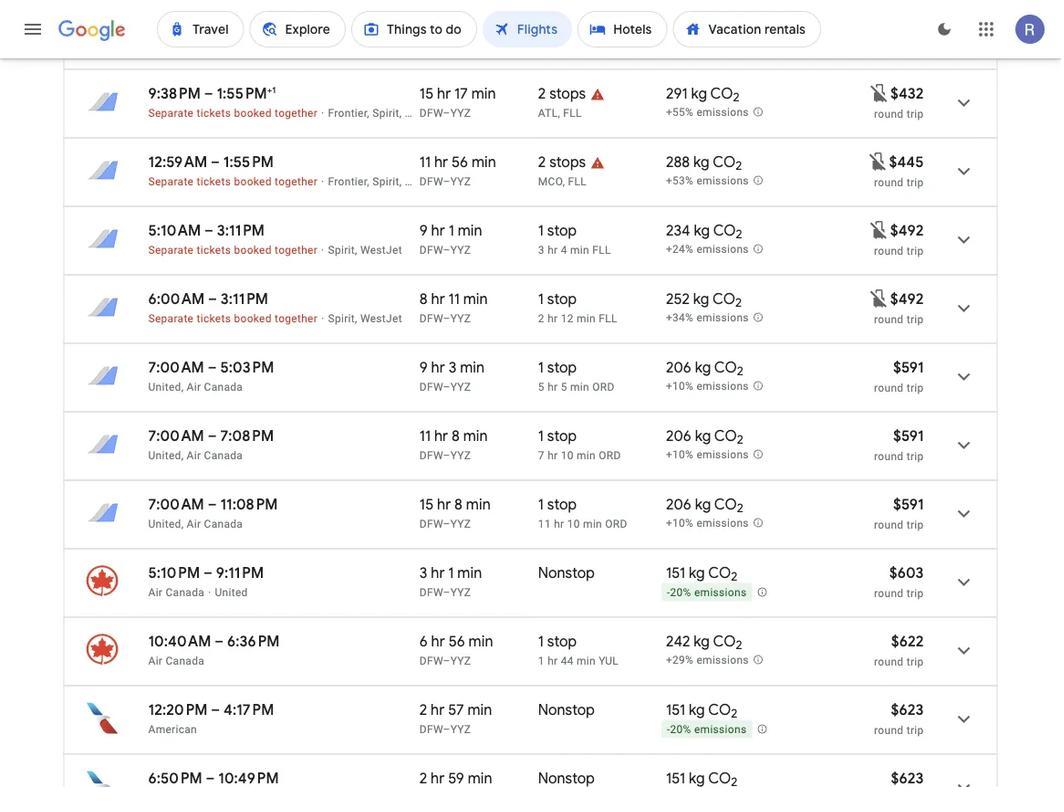 Task type: describe. For each thing, give the bounding box(es) containing it.
11 hr 8 min dfw – yyz
[[420, 427, 488, 462]]

hr inside 15 hr 17 min dfw – yyz
[[437, 84, 451, 103]]

591 US dollars text field
[[894, 495, 925, 514]]

– left arrival time: 1:55 pm. text box
[[211, 153, 220, 172]]

12:20 pm – 4:17 pm american
[[148, 701, 274, 736]]

canada down 5:10 pm at the bottom left of page
[[166, 586, 205, 599]]

17
[[455, 84, 468, 103]]

hr inside the 6 hr 56 min dfw – yyz
[[432, 632, 445, 651]]

air canada
[[148, 586, 205, 599]]

8 for 15
[[455, 495, 463, 514]]

+10% for 15 hr 8 min
[[666, 517, 694, 530]]

$591 round trip for 9 hr 3 min
[[875, 358, 925, 394]]

Departure time: 5:10 AM. text field
[[148, 221, 201, 240]]

frontier, spirit, flair airlines for 11 hr 56 min
[[328, 175, 469, 188]]

8 hr 11 min dfw – yyz
[[420, 290, 488, 325]]

hr inside 1 stop 5 hr 5 min ord
[[548, 381, 558, 394]]

252 kg co 2
[[666, 290, 742, 311]]

dfw for 6 hr 56 min
[[420, 655, 443, 668]]

leaves dallas/fort worth international airport at 6:50 pm on tuesday, december 26 and arrives at toronto pearson international airport at 10:49 pm on tuesday, december 26. element
[[148, 769, 279, 787]]

11 inside 11 hr 8 min dfw – yyz
[[420, 427, 431, 446]]

booked for 9:38 pm – 1:55 pm + 1
[[234, 107, 272, 120]]

round inside $623 round trip
[[875, 724, 904, 737]]

1 stop flight. element for 15 hr 8 min
[[539, 495, 577, 517]]

1 inside 1 stop 7 hr 10 min ord
[[539, 427, 544, 446]]

Departure time: 10:40 AM. text field
[[148, 632, 211, 651]]

spirit, westjet for 9 hr 1 min
[[328, 244, 403, 257]]

total duration 9 hr 3 min. element
[[420, 358, 539, 380]]

layover (1 of 1) is a 5 hr 5 min layover at o'hare international airport in chicago. element
[[539, 380, 657, 394]]

yul
[[599, 655, 619, 668]]

total duration 15 hr 8 min. element
[[420, 495, 539, 517]]

234 kg co 2
[[666, 221, 743, 243]]

separate tickets booked together. this trip includes tickets from multiple airlines. missed connections may be protected by kiwi.com.. element for 12:59 am
[[148, 175, 318, 188]]

tickets for 12:59 am
[[197, 175, 231, 188]]

hr inside 9 hr 3 min dfw – yyz
[[432, 358, 445, 377]]

44
[[561, 655, 574, 668]]

arrival time: 3:11 pm. text field for 5:10 am – 3:11 pm
[[217, 221, 265, 240]]

separate tickets booked together for 5:10 am
[[148, 244, 318, 257]]

Arrival time: 4:17 PM. text field
[[224, 701, 274, 720]]

1 inside 1 stop 3 hr 4 min fll
[[539, 221, 544, 240]]

1 inside 1 stop 2 hr 12 min fll
[[539, 290, 544, 309]]

leaves dallas/fort worth international airport at 5:10 am on tuesday, december 26 and arrives at toronto pearson international airport at 3:11 pm on tuesday, december 26. element
[[148, 221, 265, 240]]

hr inside 1 stop 1 hr 44 min yul
[[548, 655, 558, 668]]

3 hr 1 min dfw – yyz
[[420, 564, 482, 599]]

2 for 15 hr 8 min
[[738, 501, 744, 517]]

+53% emissions
[[666, 175, 750, 188]]

$445
[[890, 153, 925, 172]]

stop for 1 stop 3 hr 4 min fll
[[548, 221, 577, 240]]

1 inside the '3:40 pm – 11:08 am + 1'
[[283, 16, 286, 27]]

mco , fll
[[539, 175, 587, 188]]

flight details. leaves dallas/fort worth international airport at 5:10 pm on tuesday, december 26 and arrives at toronto pearson international airport at 9:11 pm on tuesday, december 26. image
[[943, 561, 987, 604]]

air right the lynx
[[387, 38, 401, 51]]

1 stop 5 hr 5 min ord
[[539, 358, 615, 394]]

7:00 am – 11:08 pm united, air canada
[[148, 495, 278, 531]]

7 round from the top
[[875, 519, 904, 531]]

$492 for 252
[[891, 290, 925, 309]]

252
[[666, 290, 690, 309]]

min inside 1 stop 1 hr 44 min yul
[[577, 655, 596, 668]]

2 inside 2 hr 57 min dfw – yyz
[[420, 701, 428, 720]]

air inside 7:00 am – 7:08 pm united, air canada
[[187, 449, 201, 462]]

hr inside 1 stop 7 hr 10 min ord
[[548, 449, 558, 462]]

9:11 pm
[[216, 564, 264, 583]]

yyz for 11 hr 8 min
[[451, 449, 471, 462]]

$622 round trip
[[875, 632, 925, 668]]

- for 2 hr 57 min
[[667, 724, 671, 737]]

591 US dollars text field
[[894, 358, 925, 377]]

separate tickets booked together. this trip includes tickets from multiple airlines. missed connections may be protected by kiwi.com.. element for 9:38 pm
[[148, 107, 318, 120]]

– left 9:11 pm text field
[[204, 564, 213, 583]]

kg for 9 hr 1 min
[[694, 221, 711, 240]]

min inside 1 stop 3 hr 4 min fll
[[571, 244, 590, 257]]

yyz for 11 hr 56 min
[[451, 175, 471, 188]]

hr inside 1 stop 2 hr 12 min fll
[[548, 312, 558, 325]]

1 stop 11 hr 10 min ord
[[539, 495, 628, 531]]

1 trip from the top
[[907, 108, 925, 121]]

trip inside $623 round trip
[[907, 724, 925, 737]]

round inside the $622 round trip
[[875, 656, 904, 668]]

tickets for 6:00 am
[[197, 312, 231, 325]]

288 kg co 2
[[666, 153, 743, 174]]

layover (1 of 1) is a 12 hr 33 min overnight layover at orlando international airport in orlando. element
[[539, 37, 657, 52]]

stop for 1 stop 7 hr 10 min ord
[[548, 427, 577, 446]]

kg for 15 hr 17 min
[[692, 84, 708, 103]]

tickets for 9:38 pm
[[197, 107, 231, 120]]

Arrival time: 6:36 PM. text field
[[227, 632, 280, 651]]

+ for 11:08 am
[[278, 16, 283, 27]]

7
[[539, 449, 545, 462]]

– inside the 6 hr 56 min dfw – yyz
[[443, 655, 451, 668]]

canada inside 10:40 am – 6:36 pm air canada
[[166, 655, 205, 668]]

242 kg co 2
[[666, 632, 743, 654]]

– inside 15 hr 17 min dfw – yyz
[[443, 107, 451, 120]]

separate for 3:40 pm
[[148, 38, 194, 51]]

co for 6 hr 56 min
[[714, 632, 736, 651]]

, for 11 hr 56 min
[[563, 175, 566, 188]]

hr inside 1 stop 11 hr 10 min ord
[[554, 518, 565, 531]]

33
[[568, 38, 581, 51]]

dfw for 11 hr 56 min
[[420, 175, 443, 188]]

stop for 1 stop 2 hr 12 min fll
[[548, 290, 577, 309]]

4:17 pm
[[224, 701, 274, 720]]

$622
[[892, 632, 925, 651]]

15 hr 8 min dfw – yyz
[[420, 495, 491, 531]]

– inside 2 hr 57 min dfw – yyz
[[443, 723, 451, 736]]

– right the 5:10 am text box at the left top
[[205, 221, 214, 240]]

– inside 8 hr 11 min dfw – yyz
[[443, 312, 451, 325]]

– inside the 7:00 am – 11:08 pm united, air canada
[[208, 495, 217, 514]]

57
[[448, 701, 464, 720]]

Departure time: 12:59 AM. text field
[[148, 153, 208, 172]]

11 inside 8 hr 11 min dfw – yyz
[[449, 290, 460, 309]]

united, for 7:08 pm
[[148, 449, 184, 462]]

this price for this flight doesn't include overhead bin access. if you need a carry-on bag, use the bags filter to update prices. image
[[869, 288, 891, 310]]

flight details. leaves dallas/fort worth international airport at 7:00 am on tuesday, december 26 and arrives at toronto pearson international airport at 7:08 pm on tuesday, december 26. image
[[943, 424, 987, 468]]

4 round from the top
[[875, 313, 904, 326]]

1 inside 3 hr 1 min dfw – yyz
[[449, 564, 454, 583]]

2 round from the top
[[875, 176, 904, 189]]

11 inside 11 hr 56 min dfw – yyz
[[420, 153, 431, 172]]

total duration 8 hr 11 min. element
[[420, 290, 539, 311]]

air inside 10:40 am – 6:36 pm air canada
[[148, 655, 163, 668]]

leaves dallas/fort worth international airport at 7:00 am on tuesday, december 26 and arrives at toronto pearson international airport at 11:08 pm on tuesday, december 26. element
[[148, 495, 278, 514]]

3 inside 3 hr 1 min dfw – yyz
[[420, 564, 428, 583]]

9:38 pm
[[148, 84, 201, 103]]

ord for 9 hr 3 min
[[593, 381, 615, 394]]

Departure time: 7:00 AM. text field
[[148, 495, 204, 514]]

1 left '44'
[[539, 655, 545, 668]]

together for 9:38 pm – 1:55 pm + 1
[[275, 107, 318, 120]]

+ for 1:55 pm
[[267, 84, 272, 96]]

total duration 15 hr 17 min. element
[[420, 84, 539, 106]]

$603 round trip
[[875, 564, 925, 600]]

united
[[215, 586, 248, 599]]

10:40 am – 6:36 pm air canada
[[148, 632, 280, 668]]

mco inside layover (1 of 2) is a 2 hr 10 min overnight layover at orlando international airport in orlando. layover (2 of 2) is a 2 hr 24 min layover at fort lauderdale-hollywood international airport in fort lauderdale. element
[[539, 175, 563, 188]]

3:11 pm for 5:10 am – 3:11 pm
[[217, 221, 265, 240]]

dfw for 15 hr 17 min
[[420, 107, 443, 120]]

7:00 am – 5:03 pm united, air canada
[[148, 358, 274, 394]]

co for 15 hr 17 min
[[711, 84, 734, 103]]

hr inside 11 hr 56 min dfw – yyz
[[435, 153, 449, 172]]

4
[[561, 244, 568, 257]]

change appearance image
[[923, 7, 967, 51]]

separate tickets booked together for 6:00 am
[[148, 312, 318, 325]]

2 5 from the left
[[561, 381, 568, 394]]

min inside 11 hr 8 min dfw – yyz
[[464, 427, 488, 446]]

11:08 pm
[[220, 495, 278, 514]]

1 inside 1 stop 5 hr 5 min ord
[[539, 358, 544, 377]]

– inside 7:00 am – 5:03 pm united, air canada
[[208, 358, 217, 377]]

623 US dollars text field
[[892, 769, 925, 787]]

1 stop flight. element for 6 hr 56 min
[[539, 632, 577, 654]]

hr inside 3 hr 1 min dfw – yyz
[[431, 564, 445, 583]]

3 nonstop flight. element from the top
[[539, 770, 595, 787]]

206 kg co 2 for 9 hr 3 min
[[666, 358, 744, 380]]

westjet for 8 hr 11 min
[[361, 312, 403, 325]]

3 trip from the top
[[907, 245, 925, 258]]

1 up "layover (1 of 1) is a 1 hr 44 min layover at montréal-pierre elliott trudeau international airport in montreal." 'element'
[[539, 632, 544, 651]]

total duration 2 hr 57 min. element
[[420, 701, 539, 722]]

air inside the 7:00 am – 11:08 pm united, air canada
[[187, 518, 201, 531]]

-20% emissions for $623
[[667, 724, 747, 737]]

co for 9 hr 3 min
[[715, 358, 738, 377]]

5:10 pm
[[148, 564, 200, 583]]

fll inside 1 stop 2 hr 12 min fll
[[599, 312, 618, 325]]

atl
[[539, 107, 558, 120]]

flight details. leaves dallas/fort worth international airport at 6:00 am on tuesday, december 26 and arrives at toronto pearson international airport at 3:11 pm on tuesday, december 26. image
[[943, 287, 987, 331]]

5:10 am
[[148, 221, 201, 240]]

stops for 11 hr 56 min
[[550, 153, 586, 172]]

9 hr 3 min dfw – yyz
[[420, 358, 485, 394]]

kg for 3 hr 1 min
[[689, 564, 706, 583]]

airlines for 17
[[431, 107, 469, 120]]

hr inside 2 hr 57 min dfw – yyz
[[431, 701, 445, 720]]

hr left 33
[[554, 38, 565, 51]]

emissions for 11 hr 8 min
[[697, 449, 750, 462]]

min inside 2 hr 57 min dfw – yyz
[[468, 701, 493, 720]]

Arrival time: 11:08 PM. text field
[[220, 495, 278, 514]]

$432
[[891, 84, 925, 103]]

9:38 pm – 1:55 pm + 1
[[148, 84, 276, 103]]

1 5 from the left
[[539, 381, 545, 394]]

1 stop
[[539, 16, 577, 35]]

min inside 1 stop 7 hr 10 min ord
[[577, 449, 596, 462]]

445 US dollars text field
[[890, 153, 925, 172]]

total duration 6 hr 56 min. element
[[420, 632, 539, 654]]

3:40 pm
[[148, 16, 203, 35]]

total duration 3 hr 1 min. element
[[420, 564, 539, 585]]

separate tickets booked together for 12:59 am
[[148, 175, 318, 188]]

dfw for 15 hr 8 min
[[420, 518, 443, 531]]

total duration 9 hr 1 min. element
[[420, 221, 539, 243]]

hr inside '15 hr 8 min dfw – yyz'
[[437, 495, 451, 514]]

– inside 9 hr 1 min dfw – yyz
[[443, 244, 451, 257]]

$591 for 11 hr 8 min
[[894, 427, 925, 446]]

1 stop flight. element for 9 hr 1 min
[[539, 221, 577, 243]]

layover (1 of 2) is a 4 hr 33 min overnight layover at hartsfield-jackson atlanta international airport in atlanta. layover (2 of 2) is a 3 hr 20 min layover at fort lauderdale-hollywood international airport in fort lauderdale. element
[[539, 106, 657, 121]]

hr inside 11 hr 8 min dfw – yyz
[[435, 427, 449, 446]]

co for 9 hr 1 min
[[714, 221, 737, 240]]

1 up 12 hr 33 min mco
[[539, 16, 544, 35]]

yyz for 3 hr 1 min
[[451, 586, 471, 599]]

Arrival time: 7:08 PM. text field
[[220, 427, 274, 446]]

291
[[666, 84, 688, 103]]

3 round from the top
[[875, 245, 904, 258]]

flair for 15
[[405, 107, 428, 120]]

– inside 3 hr 1 min dfw – yyz
[[443, 586, 451, 599]]

151 kg co 2 for $603
[[666, 564, 738, 585]]

151 kg co 2 for $623
[[666, 701, 738, 722]]

min inside 8 hr 11 min dfw – yyz
[[464, 290, 488, 309]]

yyz for 15 hr 17 min
[[451, 107, 471, 120]]

8 for 11
[[452, 427, 460, 446]]

yyz for 18 hr 28 min
[[451, 38, 471, 51]]

1 round from the top
[[875, 108, 904, 121]]

min inside 18 hr 28 min dfw – yyz
[[474, 16, 498, 35]]

atl , fll
[[539, 107, 582, 120]]

1 inside 9 hr 1 min dfw – yyz
[[449, 221, 455, 240]]

spirit, lynx air
[[328, 38, 401, 51]]

separate for 5:10 am
[[148, 244, 194, 257]]

2 inside 1 stop 2 hr 12 min fll
[[539, 312, 545, 325]]

+55% emissions
[[666, 107, 750, 119]]

co for 8 hr 11 min
[[713, 290, 736, 309]]

2 for 9 hr 3 min
[[738, 364, 744, 380]]

7:00 am – 7:08 pm united, air canada
[[148, 427, 274, 462]]

lynx
[[361, 38, 384, 51]]

min inside 1 stop 11 hr 10 min ord
[[584, 518, 603, 531]]

6:36 pm
[[227, 632, 280, 651]]

layover (1 of 2) is a 2 hr 10 min overnight layover at orlando international airport in orlando. layover (2 of 2) is a 2 hr 24 min layover at fort lauderdale-hollywood international airport in fort lauderdale. element
[[539, 174, 657, 189]]

7 trip from the top
[[907, 519, 925, 531]]

6:00 am
[[148, 290, 205, 309]]

yyz for 15 hr 8 min
[[451, 518, 471, 531]]

$623 round trip
[[875, 701, 925, 737]]

– right 6:00 am text box
[[208, 290, 217, 309]]

– inside 9 hr 3 min dfw – yyz
[[443, 381, 451, 394]]

2 trip from the top
[[907, 176, 925, 189]]

12:20 pm
[[148, 701, 208, 720]]

emissions for 11 hr 56 min
[[697, 175, 750, 188]]

– right departure time: 9:38 pm. text field
[[204, 84, 213, 103]]

591 US dollars text field
[[894, 427, 925, 446]]

yyz for 9 hr 1 min
[[451, 244, 471, 257]]

min inside 3 hr 1 min dfw – yyz
[[458, 564, 482, 583]]

2 for 2 hr 57 min
[[732, 706, 738, 722]]

nonstop flight. element for 2 hr 57 min
[[539, 701, 595, 722]]

separate for 9:38 pm
[[148, 107, 194, 120]]

56 for 11
[[452, 153, 469, 172]]

291 kg co 2
[[666, 84, 740, 106]]

layover (1 of 1) is a 11 hr 10 min layover at o'hare international airport in chicago. element
[[539, 517, 657, 531]]

leaves dallas/fort worth international airport at 6:00 am on tuesday, december 26 and arrives at toronto pearson international airport at 3:11 pm on tuesday, december 26. element
[[148, 290, 268, 309]]

5 round from the top
[[875, 382, 904, 394]]

flight details. leaves dallas/fort worth international airport at 10:40 am on tuesday, december 26 and arrives at toronto pearson international airport at 6:36 pm on tuesday, december 26. image
[[943, 629, 987, 673]]

$623
[[892, 701, 925, 720]]

-20% emissions for $603
[[667, 587, 747, 600]]

+10% emissions for 15 hr 8 min
[[666, 517, 750, 530]]

12:59 am
[[148, 153, 208, 172]]

1 stop 2 hr 12 min fll
[[539, 290, 618, 325]]

stops for 15 hr 17 min
[[550, 84, 586, 103]]

5:03 pm
[[220, 358, 274, 377]]

11 hr 56 min dfw – yyz
[[420, 153, 497, 188]]

total duration 11 hr 8 min. element
[[420, 427, 539, 448]]

american
[[148, 723, 197, 736]]

fll inside layover (1 of 2) is a 2 hr 10 min overnight layover at orlando international airport in orlando. layover (2 of 2) is a 2 hr 24 min layover at fort lauderdale-hollywood international airport in fort lauderdale. element
[[569, 175, 587, 188]]

co for 11 hr 56 min
[[713, 153, 736, 172]]

$492 for 234
[[891, 221, 925, 240]]

this price for this flight doesn't include overhead bin access. if you need a carry-on bag, use the bags filter to update prices. image for $492
[[869, 219, 891, 241]]

– inside 7:00 am – 7:08 pm united, air canada
[[208, 427, 217, 446]]

air down 5:10 pm text field
[[148, 586, 163, 599]]

1 1 stop flight. element from the top
[[539, 16, 577, 37]]



Task type: vqa. For each thing, say whether or not it's contained in the screenshot.


Task type: locate. For each thing, give the bounding box(es) containing it.
8 dfw from the top
[[420, 518, 443, 531]]

1 vertical spatial united,
[[148, 449, 184, 462]]

0 vertical spatial +
[[278, 16, 283, 27]]

2 vertical spatial 206
[[666, 495, 692, 514]]

hr inside 1 stop 3 hr 4 min fll
[[548, 244, 558, 257]]

kg for 11 hr 56 min
[[694, 153, 710, 172]]

1 - from the top
[[667, 587, 671, 600]]

1 vertical spatial 1:55 pm
[[224, 153, 274, 172]]

+34% emissions
[[666, 312, 750, 325]]

co inside the 252 kg co 2
[[713, 290, 736, 309]]

2 vertical spatial united,
[[148, 518, 184, 531]]

1 up layover (1 of 1) is a 5 hr 5 min layover at o'hare international airport in chicago. element
[[539, 358, 544, 377]]

2 vertical spatial 8
[[455, 495, 463, 514]]

2 spirit, westjet from the top
[[328, 312, 403, 325]]

1 vertical spatial 9
[[420, 358, 428, 377]]

0 vertical spatial 56
[[452, 153, 469, 172]]

united,
[[148, 381, 184, 394], [148, 449, 184, 462], [148, 518, 184, 531]]

– inside '12:20 pm – 4:17 pm american'
[[211, 701, 220, 720]]

3 separate from the top
[[148, 175, 194, 188]]

co inside 291 kg co 2
[[711, 84, 734, 103]]

0 vertical spatial frontier,
[[328, 107, 370, 120]]

$591 round trip for 15 hr 8 min
[[875, 495, 925, 531]]

1 inside 9:38 pm – 1:55 pm + 1
[[272, 84, 276, 96]]

dfw inside 2 hr 57 min dfw – yyz
[[420, 723, 443, 736]]

min
[[474, 16, 498, 35], [584, 38, 603, 51], [472, 84, 496, 103], [472, 153, 497, 172], [458, 221, 483, 240], [571, 244, 590, 257], [464, 290, 488, 309], [577, 312, 596, 325], [460, 358, 485, 377], [571, 381, 590, 394], [464, 427, 488, 446], [577, 449, 596, 462], [466, 495, 491, 514], [584, 518, 603, 531], [458, 564, 482, 583], [469, 632, 494, 651], [577, 655, 596, 668], [468, 701, 493, 720]]

kg for 2 hr 57 min
[[689, 701, 706, 720]]

0 vertical spatial 8
[[420, 290, 428, 309]]

1 151 from the top
[[666, 564, 686, 583]]

this price for this flight doesn't include overhead bin access. if you need a carry-on bag, use the bags filter to update prices. image for $445
[[868, 151, 890, 173]]

5 1 stop flight. element from the top
[[539, 427, 577, 448]]

11 yyz from the top
[[451, 723, 471, 736]]

layover (1 of 1) is a 3 hr 4 min layover at fort lauderdale-hollywood international airport in fort lauderdale. element
[[539, 243, 657, 258]]

1 +10% from the top
[[666, 38, 694, 51]]

0 vertical spatial 3
[[539, 244, 545, 257]]

kg for 15 hr 8 min
[[695, 495, 712, 514]]

15
[[420, 84, 434, 103], [420, 495, 434, 514]]

0 vertical spatial ord
[[593, 381, 615, 394]]

emissions for 8 hr 11 min
[[697, 312, 750, 325]]

0 vertical spatial 20%
[[671, 587, 692, 600]]

56 inside 11 hr 56 min dfw – yyz
[[452, 153, 469, 172]]

2 united, from the top
[[148, 449, 184, 462]]

hr down 9 hr 1 min dfw – yyz at top
[[431, 290, 445, 309]]

1 20% from the top
[[671, 587, 692, 600]]

round trip
[[875, 108, 925, 121], [875, 176, 925, 189], [875, 245, 925, 258], [875, 313, 925, 326]]

1 vertical spatial +
[[267, 84, 272, 96]]

hr down layover (1 of 1) is a 7 hr 10 min layover at o'hare international airport in chicago. element at the right bottom of page
[[554, 518, 565, 531]]

10:40 am
[[148, 632, 211, 651]]

151 for 2 hr 57 min
[[666, 701, 686, 720]]

arrival time: 3:11 pm. text field right the 5:10 am text box at the left top
[[217, 221, 265, 240]]

2 frontier, from the top
[[328, 175, 370, 188]]

$591 left flight details. leaves dallas/fort worth international airport at 7:00 am on tuesday, december 26 and arrives at toronto pearson international airport at 7:08 pm on tuesday, december 26. icon
[[894, 427, 925, 446]]

, up mco , fll
[[558, 107, 561, 120]]

1 vertical spatial 492 us dollars text field
[[891, 290, 925, 309]]

4 dfw from the top
[[420, 244, 443, 257]]

2 - from the top
[[667, 724, 671, 737]]

0 vertical spatial ,
[[558, 107, 561, 120]]

fll inside 1 stop 3 hr 4 min fll
[[593, 244, 612, 257]]

flight details. leaves dallas/fort worth international airport at 5:10 am on tuesday, december 26 and arrives at toronto pearson international airport at 3:11 pm on tuesday, december 26. image
[[943, 218, 987, 262]]

fll right atl
[[564, 107, 582, 120]]

1 vertical spatial 56
[[449, 632, 466, 651]]

separate tickets booked together. this trip includes tickets from multiple airlines. missed connections may be protected by kiwi.com.. element for 5:10 am
[[148, 244, 318, 257]]

1
[[283, 16, 286, 27], [539, 16, 544, 35], [272, 84, 276, 96], [449, 221, 455, 240], [539, 221, 544, 240], [539, 290, 544, 309], [539, 358, 544, 377], [539, 427, 544, 446], [539, 495, 544, 514], [449, 564, 454, 583], [539, 632, 544, 651], [539, 655, 545, 668]]

spirit, westjet
[[328, 244, 403, 257], [328, 312, 403, 325]]

$492 left 'flight details. leaves dallas/fort worth international airport at 6:00 am on tuesday, december 26 and arrives at toronto pearson international airport at 3:11 pm on tuesday, december 26.' icon
[[891, 290, 925, 309]]

Departure time: 6:00 AM. text field
[[148, 290, 205, 309]]

spirit, for 9
[[328, 244, 358, 257]]

1 stop flight. element for 9 hr 3 min
[[539, 358, 577, 380]]

2
[[737, 22, 744, 37], [539, 84, 546, 103], [734, 90, 740, 106], [539, 153, 546, 172], [736, 159, 743, 174], [737, 227, 743, 243], [736, 296, 742, 311], [539, 312, 545, 325], [738, 364, 744, 380], [738, 433, 744, 448], [738, 501, 744, 517], [732, 570, 738, 585], [736, 638, 743, 654], [420, 701, 428, 720], [732, 706, 738, 722]]

fll up 1 stop 3 hr 4 min fll
[[569, 175, 587, 188]]

12
[[539, 38, 551, 51], [561, 312, 574, 325]]

0 vertical spatial nonstop flight. element
[[539, 564, 595, 585]]

12:59 am – 1:55 pm
[[148, 153, 274, 172]]

frontier, for 15
[[328, 107, 370, 120]]

6:00 am – 3:11 pm
[[148, 290, 268, 309]]

+29%
[[666, 654, 694, 667]]

1 206 kg co 2 from the top
[[666, 358, 744, 380]]

0 vertical spatial nonstop
[[539, 564, 595, 583]]

28
[[455, 16, 470, 35]]

2 separate from the top
[[148, 107, 194, 120]]

1 stop flight. element
[[539, 16, 577, 37], [539, 221, 577, 243], [539, 290, 577, 311], [539, 358, 577, 380], [539, 427, 577, 448], [539, 495, 577, 517], [539, 632, 577, 654]]

1 $591 from the top
[[894, 358, 925, 377]]

1 horizontal spatial ,
[[563, 175, 566, 188]]

spirit,
[[328, 38, 358, 51], [373, 107, 402, 120], [373, 175, 402, 188], [328, 244, 358, 257], [328, 312, 358, 325]]

separate down 9:38 pm
[[148, 107, 194, 120]]

dfw down total duration 15 hr 17 min. element
[[420, 107, 443, 120]]

canada for 5:03 pm
[[204, 381, 243, 394]]

1 separate tickets booked together from the top
[[148, 38, 318, 51]]

2 vertical spatial 206 kg co 2
[[666, 495, 744, 517]]

stop for 1 stop 5 hr 5 min ord
[[548, 358, 577, 377]]

18 hr 28 min dfw – yyz
[[420, 16, 498, 51]]

+ inside 9:38 pm – 1:55 pm + 1
[[267, 84, 272, 96]]

3 tickets from the top
[[197, 175, 231, 188]]

1 stop 7 hr 10 min ord
[[539, 427, 622, 462]]

1 151 kg co 2 from the top
[[666, 564, 738, 585]]

Departure time: 5:10 PM. text field
[[148, 564, 200, 583]]

together
[[275, 38, 318, 51], [275, 107, 318, 120], [275, 175, 318, 188], [275, 244, 318, 257], [275, 312, 318, 325]]

2 -20% emissions from the top
[[667, 724, 747, 737]]

1 $492 from the top
[[891, 221, 925, 240]]

0 vertical spatial $591
[[894, 358, 925, 377]]

+10% for 11 hr 8 min
[[666, 449, 694, 462]]

206
[[666, 358, 692, 377], [666, 427, 692, 446], [666, 495, 692, 514]]

2 151 kg co 2 from the top
[[666, 701, 738, 722]]

11:08 am
[[219, 16, 278, 35]]

separate down the 6:00 am at the top of page
[[148, 312, 194, 325]]

yyz for 9 hr 3 min
[[451, 381, 471, 394]]

min inside 9 hr 3 min dfw – yyz
[[460, 358, 485, 377]]

1 horizontal spatial 5
[[561, 381, 568, 394]]

7 stop from the top
[[548, 632, 577, 651]]

11 inside 1 stop 11 hr 10 min ord
[[539, 518, 551, 531]]

main menu image
[[22, 18, 44, 40]]

– left arrival time: 4:17 pm. "text box"
[[211, 701, 220, 720]]

1 westjet from the top
[[361, 244, 403, 257]]

1 vertical spatial airlines
[[431, 175, 469, 188]]

canada for 11:08 pm
[[204, 518, 243, 531]]

– down total duration 15 hr 17 min. element
[[443, 107, 451, 120]]

min down 15 hr 17 min dfw – yyz
[[472, 153, 497, 172]]

-20% emissions
[[667, 587, 747, 600], [667, 724, 747, 737]]

10 inside 1 stop 7 hr 10 min ord
[[561, 449, 574, 462]]

stops up atl , fll
[[550, 84, 586, 103]]

1 vertical spatial 7:00 am
[[148, 427, 204, 446]]

1 vertical spatial 2 stops flight. element
[[539, 153, 586, 174]]

leaves dallas/fort worth international airport at 9:38 pm on tuesday, december 26 and arrives at toronto pearson international airport at 1:55 pm on wednesday, december 27. element
[[148, 84, 276, 103]]

separate down the "12:59 am" at the left of the page
[[148, 175, 194, 188]]

hr right 6
[[432, 632, 445, 651]]

9 hr 1 min dfw – yyz
[[420, 221, 483, 257]]

fll inside layover (1 of 2) is a 4 hr 33 min overnight layover at hartsfield-jackson atlanta international airport in atlanta. layover (2 of 2) is a 3 hr 20 min layover at fort lauderdale-hollywood international airport in fort lauderdale. "element"
[[564, 107, 582, 120]]

air
[[387, 38, 401, 51], [187, 381, 201, 394], [187, 449, 201, 462], [187, 518, 201, 531], [148, 586, 163, 599], [148, 655, 163, 668]]

1 spirit, westjet from the top
[[328, 244, 403, 257]]

0 horizontal spatial +
[[267, 84, 272, 96]]

booked down 5:10 am – 3:11 pm
[[234, 244, 272, 257]]

air inside 7:00 am – 5:03 pm united, air canada
[[187, 381, 201, 394]]

separate tickets booked together. this trip includes tickets from multiple airlines. missed connections may be protected by kiwi.com.. element for 3:40 pm
[[148, 38, 318, 51]]

2 nonstop flight. element from the top
[[539, 701, 595, 722]]

frontier, spirit, flair airlines for 15 hr 17 min
[[328, 107, 469, 120]]

leaves dallas/fort worth international airport at 5:10 pm on tuesday, december 26 and arrives at toronto pearson international airport at 9:11 pm on tuesday, december 26. element
[[148, 564, 264, 583]]

1 9 from the top
[[420, 221, 428, 240]]

12 up 1 stop 5 hr 5 min ord
[[561, 312, 574, 325]]

mco up 1 stop 3 hr 4 min fll
[[539, 175, 563, 188]]

603 US dollars text field
[[890, 564, 925, 583]]

canada down leaves dallas/fort worth international airport at 7:00 am on tuesday, december 26 and arrives at toronto pearson international airport at 11:08 pm on tuesday, december 26. element
[[204, 518, 243, 531]]

622 US dollars text field
[[892, 632, 925, 651]]

1 stop 3 hr 4 min fll
[[539, 221, 612, 257]]

1 booked from the top
[[234, 38, 272, 51]]

1 united, from the top
[[148, 381, 184, 394]]

dfw inside 3 hr 1 min dfw – yyz
[[420, 586, 443, 599]]

0 vertical spatial united,
[[148, 381, 184, 394]]

3 yyz from the top
[[451, 175, 471, 188]]

+10% emissions for 18 hr 28 min
[[666, 38, 750, 51]]

2 15 from the top
[[420, 495, 434, 514]]

Arrival time: 3:11 PM. text field
[[217, 221, 265, 240], [221, 290, 268, 309]]

flight details. leaves dallas/fort worth international airport at 7:00 am on tuesday, december 26 and arrives at toronto pearson international airport at 11:08 pm on tuesday, december 26. image
[[943, 492, 987, 536]]

trip inside $603 round trip
[[907, 587, 925, 600]]

288
[[666, 153, 691, 172]]

Departure time: 7:00 AM. text field
[[148, 427, 204, 446]]

1 up layover (1 of 1) is a 2 hr 12 min layover at fort lauderdale-hollywood international airport in fort lauderdale. element
[[539, 290, 544, 309]]

$591 round trip up $591 text box
[[875, 358, 925, 394]]

207 kg co 2
[[666, 16, 744, 37]]

hr inside 18 hr 28 min dfw – yyz
[[437, 16, 451, 35]]

1 stop 1 hr 44 min yul
[[539, 632, 619, 668]]

151 down +29%
[[666, 701, 686, 720]]

2 stops from the top
[[550, 153, 586, 172]]

8 inside 8 hr 11 min dfw – yyz
[[420, 290, 428, 309]]

+24% emissions
[[666, 244, 750, 256]]

– inside 10:40 am – 6:36 pm air canada
[[215, 632, 224, 651]]

airlines down 17
[[431, 107, 469, 120]]

5 booked from the top
[[234, 312, 272, 325]]

emissions for 6 hr 56 min
[[697, 654, 750, 667]]

Departure time: 7:00 AM. text field
[[148, 358, 204, 377]]

Departure time: 9:38 PM. text field
[[148, 84, 201, 103]]

co for 15 hr 8 min
[[715, 495, 738, 514]]

dfw inside 8 hr 11 min dfw – yyz
[[420, 312, 443, 325]]

1 vertical spatial 20%
[[671, 724, 692, 737]]

dfw inside 11 hr 8 min dfw – yyz
[[420, 449, 443, 462]]

1 -20% emissions from the top
[[667, 587, 747, 600]]

yyz inside 8 hr 11 min dfw – yyz
[[451, 312, 471, 325]]

3:11 pm
[[217, 221, 265, 240], [221, 290, 268, 309]]

1 vertical spatial $591
[[894, 427, 925, 446]]

5 yyz from the top
[[451, 312, 471, 325]]

$591 for 9 hr 3 min
[[894, 358, 925, 377]]

1 vertical spatial ,
[[563, 175, 566, 188]]

1 vertical spatial frontier,
[[328, 175, 370, 188]]

, for 15 hr 17 min
[[558, 107, 561, 120]]

8 down 9 hr 1 min dfw – yyz at top
[[420, 290, 428, 309]]

0 vertical spatial arrival time: 3:11 pm. text field
[[217, 221, 265, 240]]

2 206 kg co 2 from the top
[[666, 427, 744, 448]]

yyz for 8 hr 11 min
[[451, 312, 471, 325]]

1 vertical spatial mco
[[539, 175, 563, 188]]

$591 round trip up $603 on the right
[[875, 495, 925, 531]]

separate tickets booked together down 5:10 am – 3:11 pm
[[148, 244, 318, 257]]

56
[[452, 153, 469, 172], [449, 632, 466, 651]]

2 stops flight. element
[[539, 84, 586, 106], [539, 153, 586, 174]]

min inside 1 stop 2 hr 12 min fll
[[577, 312, 596, 325]]

kg inside the 252 kg co 2
[[694, 290, 710, 309]]

min inside 9 hr 1 min dfw – yyz
[[458, 221, 483, 240]]

492 US dollars text field
[[891, 221, 925, 240], [891, 290, 925, 309]]

min inside 1 stop 5 hr 5 min ord
[[571, 381, 590, 394]]

emissions
[[697, 38, 750, 51], [697, 107, 750, 119], [697, 175, 750, 188], [697, 244, 750, 256], [697, 312, 750, 325], [697, 381, 750, 393], [697, 449, 750, 462], [697, 517, 750, 530], [695, 587, 747, 600], [697, 654, 750, 667], [695, 724, 747, 737]]

dfw inside 18 hr 28 min dfw – yyz
[[420, 38, 443, 51]]

frontier, spirit, flair airlines
[[328, 107, 469, 120], [328, 175, 469, 188]]

9 down 11 hr 56 min dfw – yyz
[[420, 221, 428, 240]]

yyz down total duration 9 hr 3 min. element
[[451, 381, 471, 394]]

7:00 am
[[148, 358, 204, 377], [148, 427, 204, 446], [148, 495, 204, 514]]

206 for 11 hr 8 min
[[666, 427, 692, 446]]

11 dfw from the top
[[420, 723, 443, 736]]

3 dfw from the top
[[420, 175, 443, 188]]

1 vertical spatial 15
[[420, 495, 434, 514]]

15 inside '15 hr 8 min dfw – yyz'
[[420, 495, 434, 514]]

1 separate from the top
[[148, 38, 194, 51]]

+34%
[[666, 312, 694, 325]]

$591 round trip
[[875, 358, 925, 394], [875, 427, 925, 463], [875, 495, 925, 531]]

round down 623 us dollars text field
[[875, 724, 904, 737]]

1 dfw from the top
[[420, 38, 443, 51]]

+53%
[[666, 175, 694, 188]]

2 airlines from the top
[[431, 175, 469, 188]]

10 round from the top
[[875, 724, 904, 737]]

Arrival time: 9:11 PM. text field
[[216, 564, 264, 583]]

151
[[666, 564, 686, 583], [666, 701, 686, 720]]

kg inside 242 kg co 2
[[694, 632, 710, 651]]

1:55 pm for 12:59 am – 1:55 pm
[[224, 153, 274, 172]]

2 for 11 hr 8 min
[[738, 433, 744, 448]]

separate tickets booked together. this trip includes tickets from multiple airlines. missed connections may be protected by kiwi.com.. element
[[148, 38, 318, 51], [148, 107, 318, 120], [148, 175, 318, 188], [148, 244, 318, 257], [148, 312, 318, 325]]

Departure time: 3:40 PM. text field
[[148, 16, 203, 35]]

round up this price for this flight doesn't include overhead bin access. if you need a carry-on bag, use the bags filter to update prices. icon
[[875, 245, 904, 258]]

12 inside 1 stop 2 hr 12 min fll
[[561, 312, 574, 325]]

kg
[[695, 16, 711, 35], [692, 84, 708, 103], [694, 153, 710, 172], [694, 221, 711, 240], [694, 290, 710, 309], [695, 358, 712, 377], [695, 427, 712, 446], [695, 495, 712, 514], [689, 564, 706, 583], [694, 632, 710, 651], [689, 701, 706, 720]]

canada inside 7:00 am – 5:03 pm united, air canada
[[204, 381, 243, 394]]

, inside layover (1 of 2) is a 4 hr 33 min overnight layover at hartsfield-jackson atlanta international airport in atlanta. layover (2 of 2) is a 3 hr 20 min layover at fort lauderdale-hollywood international airport in fort lauderdale. "element"
[[558, 107, 561, 120]]

0 vertical spatial 12
[[539, 38, 551, 51]]

2 stops
[[539, 84, 586, 103], [539, 153, 586, 172]]

trip
[[907, 108, 925, 121], [907, 176, 925, 189], [907, 245, 925, 258], [907, 313, 925, 326], [907, 382, 925, 394], [907, 450, 925, 463], [907, 519, 925, 531], [907, 587, 925, 600], [907, 656, 925, 668], [907, 724, 925, 737]]

1 separate tickets booked together. this trip includes tickets from multiple airlines. missed connections may be protected by kiwi.com.. element from the top
[[148, 38, 318, 51]]

canada for 7:08 pm
[[204, 449, 243, 462]]

7:00 am down 7:00 am text field
[[148, 495, 204, 514]]

$591 round trip up 591 us dollars text field
[[875, 427, 925, 463]]

3 7:00 am from the top
[[148, 495, 204, 514]]

151 kg co 2 up 242 kg co 2
[[666, 564, 738, 585]]

hr right 18
[[437, 16, 451, 35]]

3 booked from the top
[[234, 175, 272, 188]]

airlines
[[431, 107, 469, 120], [431, 175, 469, 188]]

0 vertical spatial westjet
[[361, 244, 403, 257]]

yyz for 6 hr 56 min
[[451, 655, 471, 668]]

+24%
[[666, 244, 694, 256]]

booked for 6:00 am – 3:11 pm
[[234, 312, 272, 325]]

, up 1 stop 3 hr 4 min fll
[[563, 175, 566, 188]]

0 vertical spatial $492
[[891, 221, 925, 240]]

dfw inside the 6 hr 56 min dfw – yyz
[[420, 655, 443, 668]]

1 vertical spatial 206
[[666, 427, 692, 446]]

432 US dollars text field
[[891, 84, 925, 103]]

total duration 11 hr 56 min. element
[[420, 153, 539, 174]]

1 horizontal spatial mco
[[606, 38, 631, 51]]

together for 5:10 am – 3:11 pm
[[275, 244, 318, 257]]

canada down the leaves dallas/fort worth international airport at 7:00 am on tuesday, december 26 and arrives at toronto pearson international airport at 7:08 pm on tuesday, december 26. element
[[204, 449, 243, 462]]

0 vertical spatial -
[[667, 587, 671, 600]]

2 dfw from the top
[[420, 107, 443, 120]]

1 yyz from the top
[[451, 38, 471, 51]]

leaves dallas/fort worth international airport at 12:20 pm on tuesday, december 26 and arrives at toronto pearson international airport at 4:17 pm on tuesday, december 26. element
[[148, 701, 274, 720]]

co for 2 hr 57 min
[[709, 701, 732, 720]]

1 vertical spatial flair
[[405, 175, 428, 188]]

layover (1 of 1) is a 7 hr 10 min layover at o'hare international airport in chicago. element
[[539, 448, 657, 463]]

yyz
[[451, 38, 471, 51], [451, 107, 471, 120], [451, 175, 471, 188], [451, 244, 471, 257], [451, 312, 471, 325], [451, 381, 471, 394], [451, 449, 471, 462], [451, 518, 471, 531], [451, 586, 471, 599], [451, 655, 471, 668], [451, 723, 471, 736]]

+10% down '+34%'
[[666, 381, 694, 393]]

– down the total duration 11 hr 56 min. element
[[443, 175, 451, 188]]

together for 12:59 am – 1:55 pm
[[275, 175, 318, 188]]

flight details. leaves dallas/fort worth international airport at 7:00 am on tuesday, december 26 and arrives at toronto pearson international airport at 5:03 pm on tuesday, december 26. image
[[943, 355, 987, 399]]

– down total duration 6 hr 56 min. element
[[443, 655, 451, 668]]

this price for this flight doesn't include overhead bin access. if you need a carry-on bag, use the bags filter to update prices. image up $445 text field
[[869, 82, 891, 104]]

0 vertical spatial frontier, spirit, flair airlines
[[328, 107, 469, 120]]

1 frontier, spirit, flair airlines from the top
[[328, 107, 469, 120]]

1:55 pm for 9:38 pm – 1:55 pm + 1
[[217, 84, 267, 103]]

2 hr 57 min dfw – yyz
[[420, 701, 493, 736]]

total duration 18 hr 28 min. element
[[420, 16, 539, 37]]

trip down 591 us dollars text field
[[907, 519, 925, 531]]

9 trip from the top
[[907, 656, 925, 668]]

westjet
[[361, 244, 403, 257], [361, 312, 403, 325]]

9 yyz from the top
[[451, 586, 471, 599]]

united, for 11:08 pm
[[148, 518, 184, 531]]

dfw for 18 hr 28 min
[[420, 38, 443, 51]]

3 separate tickets booked together. this trip includes tickets from multiple airlines. missed connections may be protected by kiwi.com.. element from the top
[[148, 175, 318, 188]]

5 separate tickets booked together from the top
[[148, 312, 318, 325]]

min inside 15 hr 17 min dfw – yyz
[[472, 84, 496, 103]]

– inside 11 hr 8 min dfw – yyz
[[443, 449, 451, 462]]

hr left 17
[[437, 84, 451, 103]]

co inside the 288 kg co 2
[[713, 153, 736, 172]]

stop up layover (1 of 1) is a 11 hr 10 min layover at o'hare international airport in chicago. element
[[548, 495, 577, 514]]

0 vertical spatial 7:00 am
[[148, 358, 204, 377]]

6
[[420, 632, 428, 651]]

0 vertical spatial 151 kg co 2
[[666, 564, 738, 585]]

2 vertical spatial 7:00 am
[[148, 495, 204, 514]]

2 round trip from the top
[[875, 176, 925, 189]]

1 horizontal spatial 12
[[561, 312, 574, 325]]

ord up 1 stop 7 hr 10 min ord
[[593, 381, 615, 394]]

- down +29%
[[667, 724, 671, 737]]

2 separate tickets booked together from the top
[[148, 107, 318, 120]]

3:40 pm – 11:08 am + 1
[[148, 16, 286, 35]]

yyz inside 15 hr 17 min dfw – yyz
[[451, 107, 471, 120]]

spirit, westjet left 8 hr 11 min dfw – yyz
[[328, 312, 403, 325]]

round trip for 234
[[875, 245, 925, 258]]

8 down 11 hr 8 min dfw – yyz
[[455, 495, 463, 514]]

ord
[[593, 381, 615, 394], [599, 449, 622, 462], [606, 518, 628, 531]]

9
[[420, 221, 428, 240], [420, 358, 428, 377]]

round down this price for this flight doesn't include overhead bin access. if you need a carry-on bag, use the bags filter to update prices. icon
[[875, 313, 904, 326]]

2 vertical spatial $591
[[894, 495, 925, 514]]

1 vertical spatial $492
[[891, 290, 925, 309]]

Arrival time: 10:49 PM. text field
[[218, 769, 279, 787]]

4 +10% emissions from the top
[[666, 517, 750, 530]]

1 vertical spatial this price for this flight doesn't include overhead bin access. if you need a carry-on bag, use the bags filter to update prices. image
[[868, 151, 890, 173]]

9 for 9 hr 3 min
[[420, 358, 428, 377]]

kg inside 234 kg co 2
[[694, 221, 711, 240]]

-20% emissions down the +29% emissions
[[667, 724, 747, 737]]

15 inside 15 hr 17 min dfw – yyz
[[420, 84, 434, 103]]

7 dfw from the top
[[420, 449, 443, 462]]

1 vertical spatial 206 kg co 2
[[666, 427, 744, 448]]

total duration 2 hr 59 min. element
[[420, 770, 539, 787]]

dfw inside '15 hr 8 min dfw – yyz'
[[420, 518, 443, 531]]

0 vertical spatial 492 us dollars text field
[[891, 221, 925, 240]]

layover (1 of 1) is a 2 hr 12 min layover at fort lauderdale-hollywood international airport in fort lauderdale. element
[[539, 311, 657, 326]]

2 2 stops flight. element from the top
[[539, 153, 586, 174]]

3 206 from the top
[[666, 495, 692, 514]]

1 vertical spatial arrival time: 3:11 pm. text field
[[221, 290, 268, 309]]

trip down $622
[[907, 656, 925, 668]]

dfw for 3 hr 1 min
[[420, 586, 443, 599]]

dfw for 11 hr 8 min
[[420, 449, 443, 462]]

dfw down total duration 9 hr 3 min. element
[[420, 381, 443, 394]]

Arrival time: 5:03 PM. text field
[[220, 358, 274, 377]]

, inside layover (1 of 2) is a 2 hr 10 min overnight layover at orlando international airport in orlando. layover (2 of 2) is a 2 hr 24 min layover at fort lauderdale-hollywood international airport in fort lauderdale. element
[[563, 175, 566, 188]]

+55%
[[666, 107, 694, 119]]

8 trip from the top
[[907, 587, 925, 600]]

11 down 15 hr 17 min dfw – yyz
[[420, 153, 431, 172]]

trip down 591 us dollars text box
[[907, 382, 925, 394]]

trip left flight details. leaves dallas/fort worth international airport at 5:10 am on tuesday, december 26 and arrives at toronto pearson international airport at 3:11 pm on tuesday, december 26. image
[[907, 245, 925, 258]]

1 vertical spatial 10
[[568, 518, 581, 531]]

+10% for 9 hr 3 min
[[666, 381, 694, 393]]

10 for 15 hr 8 min
[[568, 518, 581, 531]]

1:55 pm
[[217, 84, 267, 103], [224, 153, 274, 172]]

Arrival time: 1:55 PM. text field
[[224, 153, 274, 172]]

0 vertical spatial this price for this flight doesn't include overhead bin access. if you need a carry-on bag, use the bags filter to update prices. image
[[869, 82, 891, 104]]

2 7:00 am from the top
[[148, 427, 204, 446]]

stop for 1 stop 11 hr 10 min ord
[[548, 495, 577, 514]]

0 horizontal spatial 12
[[539, 38, 551, 51]]

dfw for 9 hr 1 min
[[420, 244, 443, 257]]

9 for 9 hr 1 min
[[420, 221, 428, 240]]

kg for 9 hr 3 min
[[695, 358, 712, 377]]

2 vertical spatial $591 round trip
[[875, 495, 925, 531]]

15 left 17
[[420, 84, 434, 103]]

234
[[666, 221, 691, 240]]

1 vertical spatial spirit, westjet
[[328, 312, 403, 325]]

1 flair from the top
[[405, 107, 428, 120]]

2 tickets from the top
[[197, 107, 231, 120]]

1 horizontal spatial 3
[[449, 358, 457, 377]]

15 for 15 hr 8 min
[[420, 495, 434, 514]]

1 7:00 am from the top
[[148, 358, 204, 377]]

– inside '15 hr 8 min dfw – yyz'
[[443, 518, 451, 531]]

this price for this flight doesn't include overhead bin access. if you need a carry-on bag, use the bags filter to update prices. image for $432
[[869, 82, 891, 104]]

2 $591 round trip from the top
[[875, 427, 925, 463]]

3 for hr
[[539, 244, 545, 257]]

dfw for 8 hr 11 min
[[420, 312, 443, 325]]

leaves dallas/fort worth international airport at 7:00 am on tuesday, december 26 and arrives at toronto pearson international airport at 5:03 pm on tuesday, december 26. element
[[148, 358, 274, 377]]

5 tickets from the top
[[197, 312, 231, 325]]

min up 1 stop 5 hr 5 min ord
[[577, 312, 596, 325]]

co inside 207 kg co 2
[[714, 16, 737, 35]]

1 together from the top
[[275, 38, 318, 51]]

3 separate tickets booked together from the top
[[148, 175, 318, 188]]

0 vertical spatial spirit, westjet
[[328, 244, 403, 257]]

1 vertical spatial nonstop
[[539, 701, 595, 720]]

stop inside 1 stop 1 hr 44 min yul
[[548, 632, 577, 651]]

0 vertical spatial mco
[[606, 38, 631, 51]]

dfw inside 15 hr 17 min dfw – yyz
[[420, 107, 443, 120]]

4 together from the top
[[275, 244, 318, 257]]

0 horizontal spatial mco
[[539, 175, 563, 188]]

flight details. leaves dallas/fort worth international airport at 6:50 pm on tuesday, december 26 and arrives at toronto pearson international airport at 10:49 pm on tuesday, december 26. image
[[943, 766, 987, 787]]

stop up '4'
[[548, 221, 577, 240]]

round down $603 on the right
[[875, 587, 904, 600]]

united, down 7:00 am text box
[[148, 381, 184, 394]]

ord inside 1 stop 11 hr 10 min ord
[[606, 518, 628, 531]]

– down total duration 18 hr 28 min. 'element'
[[443, 38, 451, 51]]

7:08 pm
[[220, 427, 274, 446]]

together for 3:40 pm – 11:08 am + 1
[[275, 38, 318, 51]]

3 inside 9 hr 3 min dfw – yyz
[[449, 358, 457, 377]]

492 us dollars text field left 'flight details. leaves dallas/fort worth international airport at 6:00 am on tuesday, december 26 and arrives at toronto pearson international airport at 3:11 pm on tuesday, december 26.' icon
[[891, 290, 925, 309]]

6 dfw from the top
[[420, 381, 443, 394]]

united, down 7:00 am text field
[[148, 449, 184, 462]]

3
[[539, 244, 545, 257], [449, 358, 457, 377], [420, 564, 428, 583]]

2 horizontal spatial 3
[[539, 244, 545, 257]]

5 dfw from the top
[[420, 312, 443, 325]]

6 round from the top
[[875, 450, 904, 463]]

,
[[558, 107, 561, 120], [563, 175, 566, 188]]

1 vertical spatial 151 kg co 2
[[666, 701, 738, 722]]

0 horizontal spatial ,
[[558, 107, 561, 120]]

1 206 from the top
[[666, 358, 692, 377]]

Arrival time: 11:08 AM on  Wednesday, December 27. text field
[[219, 16, 286, 35]]

emissions for 9 hr 3 min
[[697, 381, 750, 393]]

492 us dollars text field for 234
[[891, 221, 925, 240]]

leaves dallas/fort worth international airport at 12:59 am on tuesday, december 26 and arrives at toronto pearson international airport at 1:55 pm on tuesday, december 26. element
[[148, 153, 274, 172]]

4 booked from the top
[[234, 244, 272, 257]]

– inside 18 hr 28 min dfw – yyz
[[443, 38, 451, 51]]

booked down arrival time: 1:55 pm on  wednesday, december 27. 'text box'
[[234, 107, 272, 120]]

flight details. leaves dallas/fort worth international airport at 12:20 pm on tuesday, december 26 and arrives at toronto pearson international airport at 4:17 pm on tuesday, december 26. image
[[943, 698, 987, 741]]

+10% emissions for 9 hr 3 min
[[666, 381, 750, 393]]

stop inside 1 stop 5 hr 5 min ord
[[548, 358, 577, 377]]

3 1 stop flight. element from the top
[[539, 290, 577, 311]]

0 vertical spatial 1:55 pm
[[217, 84, 267, 103]]

yyz inside 3 hr 1 min dfw – yyz
[[451, 586, 471, 599]]

stop inside 1 stop 3 hr 4 min fll
[[548, 221, 577, 240]]

– right 3:40 pm
[[206, 16, 215, 35]]

1 vertical spatial westjet
[[361, 312, 403, 325]]

4 trip from the top
[[907, 313, 925, 326]]

2 1 stop flight. element from the top
[[539, 221, 577, 243]]

leaves dallas/fort worth international airport at 3:40 pm on tuesday, december 26 and arrives at toronto pearson international airport at 11:08 am on wednesday, december 27. element
[[148, 16, 286, 35]]

arrival time: 3:11 pm. text field for 6:00 am – 3:11 pm
[[221, 290, 268, 309]]

$603
[[890, 564, 925, 583]]

0 vertical spatial 2 stops
[[539, 84, 586, 103]]

yyz inside 9 hr 1 min dfw – yyz
[[451, 244, 471, 257]]

hr down 11 hr 56 min dfw – yyz
[[432, 221, 445, 240]]

5:10 am – 3:11 pm
[[148, 221, 265, 240]]

hr inside 8 hr 11 min dfw – yyz
[[431, 290, 445, 309]]

min inside 11 hr 56 min dfw – yyz
[[472, 153, 497, 172]]

0 horizontal spatial 5
[[539, 381, 545, 394]]

$591
[[894, 358, 925, 377], [894, 427, 925, 446], [894, 495, 925, 514]]

this price for this flight doesn't include overhead bin access. if you need a carry-on bag, use the bags filter to update prices. image
[[869, 82, 891, 104], [868, 151, 890, 173], [869, 219, 891, 241]]

1 vertical spatial 3:11 pm
[[221, 290, 268, 309]]

15 for 15 hr 17 min
[[420, 84, 434, 103]]

stops up mco , fll
[[550, 153, 586, 172]]

emissions for 15 hr 8 min
[[697, 517, 750, 530]]

nonstop for 2 hr 57 min
[[539, 701, 595, 720]]

hr up 1 stop 5 hr 5 min ord
[[548, 312, 558, 325]]

– inside 11 hr 56 min dfw – yyz
[[443, 175, 451, 188]]

trip down $445
[[907, 176, 925, 189]]

1 vertical spatial stops
[[550, 153, 586, 172]]

co for 3 hr 1 min
[[709, 564, 732, 583]]

1 frontier, from the top
[[328, 107, 370, 120]]

separate tickets booked together. this trip includes tickets from multiple airlines. missed connections may be protected by kiwi.com.. element down 6:00 am – 3:11 pm
[[148, 312, 318, 325]]

1 inside 1 stop 11 hr 10 min ord
[[539, 495, 544, 514]]

6 hr 56 min dfw – yyz
[[420, 632, 494, 668]]

0 vertical spatial 151
[[666, 564, 686, 583]]

1 vertical spatial nonstop flight. element
[[539, 701, 595, 722]]

flight details. leaves dallas/fort worth international airport at 9:38 pm on tuesday, december 26 and arrives at toronto pearson international airport at 1:55 pm on wednesday, december 27. image
[[943, 81, 987, 125]]

0 vertical spatial -20% emissions
[[667, 587, 747, 600]]

booked
[[234, 38, 272, 51], [234, 107, 272, 120], [234, 175, 272, 188], [234, 244, 272, 257], [234, 312, 272, 325]]

1 vertical spatial -
[[667, 724, 671, 737]]

tickets down 9:38 pm – 1:55 pm + 1
[[197, 107, 231, 120]]

0 vertical spatial airlines
[[431, 107, 469, 120]]

flair for 11
[[405, 175, 428, 188]]

207
[[666, 16, 691, 35]]

9 inside 9 hr 1 min dfw – yyz
[[420, 221, 428, 240]]

co inside 234 kg co 2
[[714, 221, 737, 240]]

stops
[[550, 84, 586, 103], [550, 153, 586, 172]]

2 stops flight. element for 15 hr 17 min
[[539, 84, 586, 106]]

hr left 57
[[431, 701, 445, 720]]

1 vertical spatial 3
[[449, 358, 457, 377]]

0 vertical spatial 3:11 pm
[[217, 221, 265, 240]]

dfw down total duration 9 hr 1 min. element
[[420, 244, 443, 257]]

10 down layover (1 of 1) is a 7 hr 10 min layover at o'hare international airport in chicago. element at the right bottom of page
[[568, 518, 581, 531]]

trip down $432
[[907, 108, 925, 121]]

2 vertical spatial ord
[[606, 518, 628, 531]]

4 round trip from the top
[[875, 313, 925, 326]]

frontier, spirit, flair airlines down 17
[[328, 107, 469, 120]]

8
[[420, 290, 428, 309], [452, 427, 460, 446], [455, 495, 463, 514]]

9 inside 9 hr 3 min dfw – yyz
[[420, 358, 428, 377]]

1 down 7
[[539, 495, 544, 514]]

min up 1 stop 7 hr 10 min ord
[[571, 381, 590, 394]]

nonstop for 3 hr 1 min
[[539, 564, 595, 583]]

11 down total duration 15 hr 8 min. element
[[539, 518, 551, 531]]

spirit, for 8
[[328, 312, 358, 325]]

hr down 11 hr 8 min dfw – yyz
[[437, 495, 451, 514]]

12 hr 33 min mco
[[539, 38, 631, 51]]

7 yyz from the top
[[451, 449, 471, 462]]

tickets for 3:40 pm
[[197, 38, 231, 51]]

leaves dallas/fort worth international airport at 10:40 am on tuesday, december 26 and arrives at toronto pearson international airport at 6:36 pm on tuesday, december 26. element
[[148, 632, 280, 651]]

hr left '44'
[[548, 655, 558, 668]]

1 vertical spatial 12
[[561, 312, 574, 325]]

5:10 pm – 9:11 pm
[[148, 564, 264, 583]]

layover (1 of 1) is a 1 hr 44 min layover at montréal-pierre elliott trudeau international airport in montreal. element
[[539, 654, 657, 668]]

9 dfw from the top
[[420, 586, 443, 599]]

1 vertical spatial -20% emissions
[[667, 724, 747, 737]]

tickets down leaves dallas/fort worth international airport at 12:59 am on tuesday, december 26 and arrives at toronto pearson international airport at 1:55 pm on tuesday, december 26. element
[[197, 175, 231, 188]]

0 horizontal spatial 3
[[420, 564, 428, 583]]

yyz down total duration 6 hr 56 min. element
[[451, 655, 471, 668]]

2 yyz from the top
[[451, 107, 471, 120]]

11 down 9 hr 1 min dfw – yyz at top
[[449, 290, 460, 309]]

0 vertical spatial 206 kg co 2
[[666, 358, 744, 380]]

6 stop from the top
[[548, 495, 577, 514]]

0 vertical spatial 2 stops flight. element
[[539, 84, 586, 106]]

20%
[[671, 587, 692, 600], [671, 724, 692, 737]]

3:11 pm right 6:00 am text box
[[221, 290, 268, 309]]

+10% emissions
[[666, 38, 750, 51], [666, 381, 750, 393], [666, 449, 750, 462], [666, 517, 750, 530]]

10 for 11 hr 8 min
[[561, 449, 574, 462]]

5
[[539, 381, 545, 394], [561, 381, 568, 394]]

1 stop flight. element for 8 hr 11 min
[[539, 290, 577, 311]]

206 for 15 hr 8 min
[[666, 495, 692, 514]]

mco inside layover (1 of 1) is a 12 hr 33 min overnight layover at orlando international airport in orlando. element
[[606, 38, 631, 51]]

min right 33
[[584, 38, 603, 51]]

1 nonstop flight. element from the top
[[539, 564, 595, 585]]

242
[[666, 632, 691, 651]]

4 1 stop flight. element from the top
[[539, 358, 577, 380]]

trip inside the $622 round trip
[[907, 656, 925, 668]]

nonstop flight. element
[[539, 564, 595, 585], [539, 701, 595, 722], [539, 770, 595, 787]]

dfw inside 11 hr 56 min dfw – yyz
[[420, 175, 443, 188]]

Departure time: 6:50 PM. text field
[[148, 769, 202, 787]]

fll
[[564, 107, 582, 120], [569, 175, 587, 188], [593, 244, 612, 257], [599, 312, 618, 325]]

3 united, from the top
[[148, 518, 184, 531]]

- up 242
[[667, 587, 671, 600]]

15 hr 17 min dfw – yyz
[[420, 84, 496, 120]]

2 20% from the top
[[671, 724, 692, 737]]

stop inside 1 stop 7 hr 10 min ord
[[548, 427, 577, 446]]

ord for 15 hr 8 min
[[606, 518, 628, 531]]

3 $591 from the top
[[894, 495, 925, 514]]

– down 57
[[443, 723, 451, 736]]

$492
[[891, 221, 925, 240], [891, 290, 925, 309]]

yyz inside 2 hr 57 min dfw – yyz
[[451, 723, 471, 736]]

round trip up this price for this flight doesn't include overhead bin access. if you need a carry-on bag, use the bags filter to update prices. icon
[[875, 245, 925, 258]]

0 vertical spatial $591 round trip
[[875, 358, 925, 394]]

1 vertical spatial 2 stops
[[539, 153, 586, 172]]

1 vertical spatial frontier, spirit, flair airlines
[[328, 175, 469, 188]]

co for 11 hr 8 min
[[715, 427, 738, 446]]

flair
[[405, 107, 428, 120], [405, 175, 428, 188]]

10 dfw from the top
[[420, 655, 443, 668]]

stop for 1 stop
[[548, 16, 577, 35]]

0 vertical spatial 15
[[420, 84, 434, 103]]

7:00 am inside the 7:00 am – 11:08 pm united, air canada
[[148, 495, 204, 514]]

booked down arrival time: 1:55 pm. text box
[[234, 175, 272, 188]]

air down the leaves dallas/fort worth international airport at 7:00 am on tuesday, december 26 and arrives at toronto pearson international airport at 7:08 pm on tuesday, december 26. element
[[187, 449, 201, 462]]

4 stop from the top
[[548, 358, 577, 377]]

– down total duration 11 hr 8 min. element at the bottom
[[443, 449, 451, 462]]

min inside '15 hr 8 min dfw – yyz'
[[466, 495, 491, 514]]

7:00 am inside 7:00 am – 7:08 pm united, air canada
[[148, 427, 204, 446]]

round inside $603 round trip
[[875, 587, 904, 600]]

1 stop flight. element up 33
[[539, 16, 577, 37]]

0 vertical spatial flair
[[405, 107, 428, 120]]

dfw
[[420, 38, 443, 51], [420, 107, 443, 120], [420, 175, 443, 188], [420, 244, 443, 257], [420, 312, 443, 325], [420, 381, 443, 394], [420, 449, 443, 462], [420, 518, 443, 531], [420, 586, 443, 599], [420, 655, 443, 668], [420, 723, 443, 736]]

– down total duration 9 hr 3 min. element
[[443, 381, 451, 394]]

kg inside 207 kg co 2
[[695, 16, 711, 35]]

tickets for 5:10 am
[[197, 244, 231, 257]]

leaves dallas/fort worth international airport at 7:00 am on tuesday, december 26 and arrives at toronto pearson international airport at 7:08 pm on tuesday, december 26. element
[[148, 427, 274, 446]]

0 vertical spatial 9
[[420, 221, 428, 240]]

2 stops up atl , fll
[[539, 84, 586, 103]]

flight details. leaves dallas/fort worth international airport at 12:59 am on tuesday, december 26 and arrives at toronto pearson international airport at 1:55 pm on tuesday, december 26. image
[[943, 150, 987, 194]]

1 vertical spatial ord
[[599, 449, 622, 462]]

5 trip from the top
[[907, 382, 925, 394]]

$591 for 15 hr 8 min
[[894, 495, 925, 514]]

1 horizontal spatial +
[[278, 16, 283, 27]]

0 vertical spatial stops
[[550, 84, 586, 103]]

1 vertical spatial 151
[[666, 701, 686, 720]]

round down $591 text box
[[875, 450, 904, 463]]

min inside the 6 hr 56 min dfw – yyz
[[469, 632, 494, 651]]

1 vertical spatial 8
[[452, 427, 460, 446]]

+29% emissions
[[666, 654, 750, 667]]

18
[[420, 16, 434, 35]]

1 vertical spatial $591 round trip
[[875, 427, 925, 463]]

10 yyz from the top
[[451, 655, 471, 668]]

2 inside the 252 kg co 2
[[736, 296, 742, 311]]

yyz inside the 6 hr 56 min dfw – yyz
[[451, 655, 471, 668]]

tickets
[[197, 38, 231, 51], [197, 107, 231, 120], [197, 175, 231, 188], [197, 244, 231, 257], [197, 312, 231, 325]]

2 vertical spatial nonstop flight. element
[[539, 770, 595, 787]]

2 9 from the top
[[420, 358, 428, 377]]

frontier, for 11
[[328, 175, 370, 188]]

Arrival time: 1:55 PM on  Wednesday, December 27. text field
[[217, 84, 276, 103]]

+10% emissions for 11 hr 8 min
[[666, 449, 750, 462]]

1 nonstop from the top
[[539, 564, 595, 583]]

623 US dollars text field
[[892, 701, 925, 720]]

booked for 5:10 am – 3:11 pm
[[234, 244, 272, 257]]

hr inside 9 hr 1 min dfw – yyz
[[432, 221, 445, 240]]

6 trip from the top
[[907, 450, 925, 463]]

kg inside the 288 kg co 2
[[694, 153, 710, 172]]

2 westjet from the top
[[361, 312, 403, 325]]

hr down '15 hr 8 min dfw – yyz'
[[431, 564, 445, 583]]

yyz inside 11 hr 56 min dfw – yyz
[[451, 175, 471, 188]]

kg for 11 hr 8 min
[[695, 427, 712, 446]]

4 separate tickets booked together. this trip includes tickets from multiple airlines. missed connections may be protected by kiwi.com.. element from the top
[[148, 244, 318, 257]]

Departure time: 12:20 PM. text field
[[148, 701, 208, 720]]

0 vertical spatial 10
[[561, 449, 574, 462]]

0 vertical spatial 206
[[666, 358, 692, 377]]

2 for 18 hr 28 min
[[737, 22, 744, 37]]



